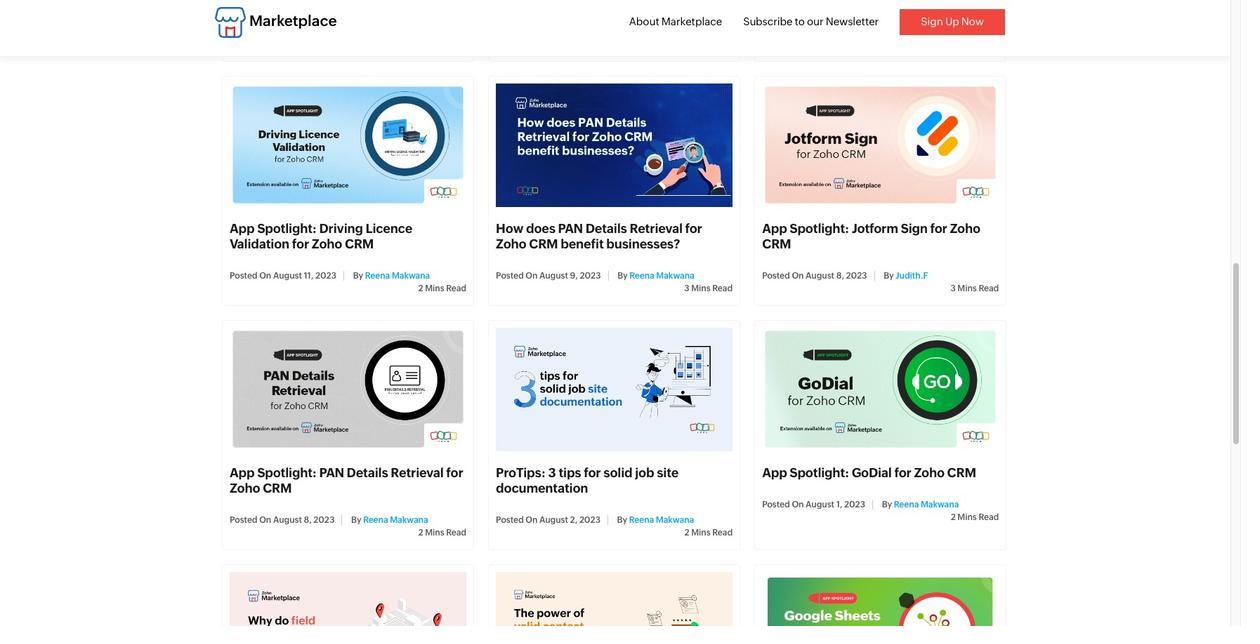 Task type: describe. For each thing, give the bounding box(es) containing it.
posted on august 11, 2023
[[230, 271, 336, 281]]

spotlight: for godial
[[790, 466, 849, 480]]

reena makwana link for how does pan details retrieval for zoho crm benefit businesses?
[[629, 271, 694, 281]]

for inside the app spotlight: jotform sign for zoho crm
[[930, 221, 947, 236]]

licence
[[366, 221, 412, 236]]

2023 for app spotlight: driving licence validation for zoho crm
[[315, 271, 336, 281]]

zoho for app spotlight: driving licence validation for zoho crm
[[312, 236, 342, 251]]

read for app spotlight: jotform sign for zoho crm
[[979, 284, 999, 293]]

zoho for how does pan details retrieval for zoho crm benefit businesses?
[[496, 236, 526, 251]]

2 mins read for app spotlight: godial for zoho crm
[[951, 513, 999, 522]]

2023 right 24, at the top right of the page
[[851, 11, 872, 21]]

about
[[629, 15, 659, 27]]

on for app spotlight: pan details retrieval for zoho crm
[[259, 515, 271, 525]]

makwana for how does pan details retrieval for zoho crm benefit businesses?
[[656, 271, 694, 281]]

spotlight: for jotform
[[790, 221, 849, 236]]

posted on august 8, 2023 for crm
[[762, 271, 867, 281]]

newsletter
[[826, 15, 879, 27]]

8, for pan
[[304, 515, 312, 525]]

on for protips: 3 tips for solid job site documentation
[[526, 515, 538, 525]]

9,
[[570, 271, 578, 281]]

reena for protips: 3 tips for solid job site documentation
[[629, 515, 654, 525]]

24,
[[836, 11, 849, 21]]

documentation
[[496, 481, 588, 496]]

posted on august 8, 2023 for zoho
[[230, 515, 335, 525]]

august for protips: 3 tips for solid job site documentation
[[539, 515, 568, 525]]

protips: 3 tips for solid job site documentation
[[496, 466, 679, 496]]

makwana for protips: 3 tips for solid job site documentation
[[656, 515, 694, 525]]

august for app spotlight: godial for zoho crm
[[806, 500, 834, 510]]

the power of valid contact information in crm image
[[496, 572, 733, 626]]

read for app spotlight: godial for zoho crm
[[979, 513, 999, 522]]

validation
[[230, 236, 289, 251]]

app spotlight: pan details retrieval for zoho crm
[[230, 466, 463, 496]]

reena makwana link for app spotlight: driving licence validation for zoho crm
[[365, 271, 430, 281]]

judith.f link
[[896, 271, 928, 281]]

11,
[[304, 271, 313, 281]]

2 mins read for app spotlight: pan details retrieval for zoho crm
[[418, 528, 466, 538]]

8, for jotform
[[836, 271, 844, 281]]

for inside 'app spotlight: pan details retrieval for zoho crm'
[[446, 466, 463, 480]]

spotlight: for driving
[[257, 221, 317, 236]]

by reena makwana for app spotlight: godial for zoho crm
[[880, 500, 959, 510]]

solid
[[603, 466, 632, 480]]

3 for august 24, 2023
[[950, 23, 956, 33]]

job
[[635, 466, 654, 480]]

2 for app spotlight: pan details retrieval for zoho crm
[[418, 528, 423, 538]]

subscribe to our newsletter
[[743, 15, 879, 27]]

pan for spotlight:
[[319, 466, 344, 480]]

posted on august 29, 2023
[[230, 26, 340, 36]]

0 vertical spatial sign
[[921, 15, 943, 27]]

by reena makwana for protips: 3 tips for solid job site documentation
[[615, 515, 694, 525]]

crm for how does pan details retrieval for zoho crm benefit businesses?
[[529, 236, 558, 251]]

reena makwana link for protips: 3 tips for solid job site documentation
[[629, 515, 694, 525]]

driving
[[319, 221, 363, 236]]

read for how does pan details retrieval for zoho crm benefit businesses?
[[712, 284, 733, 293]]

for inside how does pan details retrieval for zoho crm benefit businesses?
[[685, 221, 702, 236]]

on for how does pan details retrieval for zoho crm benefit businesses?
[[526, 271, 538, 281]]

posted for app spotlight: jotform sign for zoho crm
[[762, 271, 790, 281]]

details for does
[[586, 221, 627, 236]]

how
[[496, 221, 523, 236]]

app spotlight: godial for zoho crm
[[762, 466, 976, 480]]

3 for august 9, 2023
[[684, 284, 689, 293]]

by reena makwana for app spotlight: driving licence validation for zoho crm
[[351, 271, 430, 281]]

spotlight: for pan
[[257, 466, 317, 480]]

mins for app spotlight: driving licence validation for zoho crm
[[425, 284, 444, 293]]

posted on august 1, 2023
[[762, 500, 865, 510]]

2023 for app spotlight: pan details retrieval for zoho crm
[[313, 515, 335, 525]]

app spotlight: godial for zoho crm image
[[762, 328, 999, 452]]

1,
[[836, 500, 842, 510]]

by for app spotlight: pan details retrieval for zoho crm
[[351, 515, 361, 525]]

makwana for app spotlight: driving licence validation for zoho crm
[[392, 271, 430, 281]]

mins for app spotlight: godial for zoho crm
[[958, 513, 977, 522]]

3 for august 8, 2023
[[950, 284, 956, 293]]

2 mins read for app spotlight: driving licence validation for zoho crm
[[418, 284, 466, 293]]

details for spotlight:
[[347, 466, 388, 480]]

crm for app spotlight: pan details retrieval for zoho crm
[[263, 481, 292, 496]]

on for app spotlight: jotform sign for zoho crm
[[792, 271, 804, 281]]

how does pan details retrieval for zoho crm benefit businesses?
[[496, 221, 702, 251]]

2,
[[570, 515, 578, 525]]

reena makwana link for app spotlight: godial for zoho crm
[[894, 500, 959, 510]]

mins for how does pan details retrieval for zoho crm benefit businesses?
[[691, 284, 711, 293]]

august for app spotlight: jotform sign for zoho crm
[[806, 271, 834, 281]]

app spotlight: driving licence validation for zoho crm
[[230, 221, 412, 251]]

app spotlight: jotform sign for zoho crm link
[[762, 221, 980, 251]]

1 horizontal spatial marketplace
[[661, 15, 722, 27]]

2023 for protips: 3 tips for solid job site documentation
[[579, 515, 600, 525]]



Task type: vqa. For each thing, say whether or not it's contained in the screenshot.
the make
no



Task type: locate. For each thing, give the bounding box(es) containing it.
spotlight: inside the app spotlight: jotform sign for zoho crm
[[790, 221, 849, 236]]

protips: 3 tips for solid job site documentation link
[[496, 466, 679, 496]]

august
[[806, 11, 834, 21], [273, 26, 302, 36], [273, 271, 302, 281], [539, 271, 568, 281], [806, 271, 834, 281], [806, 500, 834, 510], [273, 515, 302, 525], [539, 515, 568, 525]]

marketplace link
[[215, 7, 337, 38]]

sign
[[921, 15, 943, 27], [901, 221, 928, 236]]

app inside the app spotlight: driving licence validation for zoho crm
[[230, 221, 255, 236]]

posted
[[762, 11, 790, 21], [230, 26, 257, 36], [230, 271, 257, 281], [496, 271, 524, 281], [762, 271, 790, 281], [762, 500, 790, 510], [230, 515, 257, 525], [496, 515, 524, 525]]

pan
[[558, 221, 583, 236], [319, 466, 344, 480]]

by for app spotlight: jotform sign for zoho crm
[[884, 271, 894, 281]]

reena for app spotlight: godial for zoho crm
[[894, 500, 919, 510]]

0 vertical spatial posted on august 8, 2023
[[762, 271, 867, 281]]

0 vertical spatial details
[[586, 221, 627, 236]]

posted for how does pan details retrieval for zoho crm benefit businesses?
[[496, 271, 524, 281]]

retrieval
[[630, 221, 683, 236], [391, 466, 444, 480]]

2023 right 2,
[[579, 515, 600, 525]]

app spotlight: driving licence validation for zoho crm link
[[230, 221, 412, 251]]

2 mins read
[[685, 23, 733, 33], [418, 284, 466, 293], [951, 513, 999, 522], [418, 528, 466, 538], [685, 528, 733, 538]]

posted for app spotlight: godial for zoho crm
[[762, 500, 790, 510]]

crm inside the app spotlight: jotform sign for zoho crm
[[762, 236, 791, 251]]

for inside the app spotlight: driving licence validation for zoho crm
[[292, 236, 309, 251]]

2023 right 9,
[[580, 271, 601, 281]]

mins
[[691, 23, 711, 33], [958, 23, 977, 33], [425, 284, 444, 293], [691, 284, 711, 293], [958, 284, 977, 293], [958, 513, 977, 522], [425, 528, 444, 538], [691, 528, 711, 538]]

posted for app spotlight: pan details retrieval for zoho crm
[[230, 515, 257, 525]]

3
[[950, 23, 956, 33], [684, 284, 689, 293], [950, 284, 956, 293], [548, 466, 556, 480]]

by for protips: 3 tips for solid job site documentation
[[617, 515, 627, 525]]

read for protips: 3 tips for solid job site documentation
[[712, 528, 733, 538]]

3 mins read
[[950, 23, 999, 33], [684, 284, 733, 293], [950, 284, 999, 293]]

1 horizontal spatial pan
[[558, 221, 583, 236]]

august for app spotlight: driving licence validation for zoho crm
[[273, 271, 302, 281]]

about marketplace
[[629, 15, 722, 27]]

0 horizontal spatial marketplace
[[249, 13, 337, 30]]

app inside 'app spotlight: pan details retrieval for zoho crm'
[[230, 466, 255, 480]]

on for app spotlight: godial for zoho crm
[[792, 500, 804, 510]]

posted for protips: 3 tips for solid job site documentation
[[496, 515, 524, 525]]

2 for app spotlight: driving licence validation for zoho crm
[[418, 284, 423, 293]]

reena for app spotlight: driving licence validation for zoho crm
[[365, 271, 390, 281]]

businesses?
[[606, 236, 680, 251]]

read for app spotlight: pan details retrieval for zoho crm
[[446, 528, 466, 538]]

protips:
[[496, 466, 545, 480]]

2023
[[851, 11, 872, 21], [318, 26, 340, 36], [315, 271, 336, 281], [580, 271, 601, 281], [846, 271, 867, 281], [844, 500, 865, 510], [313, 515, 335, 525], [579, 515, 600, 525]]

pan for does
[[558, 221, 583, 236]]

1 vertical spatial pan
[[319, 466, 344, 480]]

by for how does pan details retrieval for zoho crm benefit businesses?
[[617, 271, 628, 281]]

1 vertical spatial retrieval
[[391, 466, 444, 480]]

29,
[[304, 26, 317, 36]]

0 vertical spatial retrieval
[[630, 221, 683, 236]]

posted on august 9, 2023
[[496, 271, 601, 281]]

1 horizontal spatial 8,
[[836, 271, 844, 281]]

sign up now
[[921, 15, 984, 27]]

retrieval for how does pan details retrieval for zoho crm benefit businesses?
[[630, 221, 683, 236]]

does
[[526, 221, 555, 236]]

app for app spotlight: godial for zoho crm
[[762, 466, 787, 480]]

marketplace
[[249, 13, 337, 30], [661, 15, 722, 27]]

1 vertical spatial posted on august 8, 2023
[[230, 515, 335, 525]]

judith.f
[[896, 271, 928, 281]]

why do field salespeople need a route planner? image
[[230, 572, 466, 626]]

retrieval inside 'app spotlight: pan details retrieval for zoho crm'
[[391, 466, 444, 480]]

spotlight: inside 'app spotlight: pan details retrieval for zoho crm'
[[257, 466, 317, 480]]

our
[[807, 15, 824, 27]]

reena for how does pan details retrieval for zoho crm benefit businesses?
[[629, 271, 654, 281]]

jotform
[[852, 221, 898, 236]]

2023 for how does pan details retrieval for zoho crm benefit businesses?
[[580, 271, 601, 281]]

2023 right 1,
[[844, 500, 865, 510]]

1 vertical spatial sign
[[901, 221, 928, 236]]

mins for app spotlight: jotform sign for zoho crm
[[958, 284, 977, 293]]

1 vertical spatial details
[[347, 466, 388, 480]]

mins for protips: 3 tips for solid job site documentation
[[691, 528, 711, 538]]

makwana for app spotlight: godial for zoho crm
[[921, 500, 959, 510]]

0 horizontal spatial posted on august 8, 2023
[[230, 515, 335, 525]]

2023 right 11,
[[315, 271, 336, 281]]

by reena makwana for how does pan details retrieval for zoho crm benefit businesses?
[[616, 271, 694, 281]]

to
[[795, 15, 805, 27]]

by for app spotlight: driving licence validation for zoho crm
[[353, 271, 363, 281]]

zoho inside 'app spotlight: pan details retrieval for zoho crm'
[[230, 481, 260, 496]]

zoho inside how does pan details retrieval for zoho crm benefit businesses?
[[496, 236, 526, 251]]

2
[[685, 23, 689, 33], [418, 284, 423, 293], [951, 513, 956, 522], [418, 528, 423, 538], [685, 528, 689, 538]]

up
[[945, 15, 959, 27]]

0 horizontal spatial details
[[347, 466, 388, 480]]

how does pan details retrieval for zoho crm benefit businesses? image
[[496, 83, 733, 207]]

8,
[[836, 271, 844, 281], [304, 515, 312, 525]]

by
[[622, 11, 633, 21], [889, 11, 899, 21], [353, 271, 363, 281], [617, 271, 628, 281], [884, 271, 894, 281], [882, 500, 892, 510], [351, 515, 361, 525], [617, 515, 627, 525]]

app spotlight: jotform sign for zoho crm image
[[762, 83, 999, 207]]

pan inside 'app spotlight: pan details retrieval for zoho crm'
[[319, 466, 344, 480]]

how does pan details retrieval for zoho crm benefit businesses? link
[[496, 221, 702, 251]]

details inside how does pan details retrieval for zoho crm benefit businesses?
[[586, 221, 627, 236]]

zoho inside the app spotlight: jotform sign for zoho crm
[[950, 221, 980, 236]]

0 vertical spatial 8,
[[836, 271, 844, 281]]

reena makwana link for app spotlight: pan details retrieval for zoho crm
[[363, 515, 428, 525]]

2023 down the app spotlight: jotform sign for zoho crm link
[[846, 271, 867, 281]]

on for app spotlight: driving licence validation for zoho crm
[[259, 271, 271, 281]]

read for app spotlight: driving licence validation for zoho crm
[[446, 284, 466, 293]]

posted on august 8, 2023
[[762, 271, 867, 281], [230, 515, 335, 525]]

spotlight: inside the app spotlight: driving licence validation for zoho crm
[[257, 221, 317, 236]]

posted on august 24, 2023
[[762, 11, 872, 21]]

now
[[961, 15, 984, 27]]

sign inside the app spotlight: jotform sign for zoho crm
[[901, 221, 928, 236]]

by reena makwana
[[621, 11, 699, 21], [887, 11, 966, 21], [351, 271, 430, 281], [616, 271, 694, 281], [880, 500, 959, 510], [349, 515, 428, 525], [615, 515, 694, 525]]

reena makwana link
[[634, 11, 699, 21], [901, 11, 966, 21], [365, 271, 430, 281], [629, 271, 694, 281], [894, 500, 959, 510], [363, 515, 428, 525], [629, 515, 694, 525]]

app spotlight: jotform sign for zoho crm
[[762, 221, 980, 251]]

retrieval inside how does pan details retrieval for zoho crm benefit businesses?
[[630, 221, 683, 236]]

2 for app spotlight: godial for zoho crm
[[951, 513, 956, 522]]

details
[[586, 221, 627, 236], [347, 466, 388, 480]]

protips: 3 tips for solid job site documentation image
[[496, 328, 733, 452]]

details inside 'app spotlight: pan details retrieval for zoho crm'
[[347, 466, 388, 480]]

2023 right 29,
[[318, 26, 340, 36]]

marketplace inside 'link'
[[249, 13, 337, 30]]

app for app spotlight: jotform sign for zoho crm
[[762, 221, 787, 236]]

3 mins read for app spotlight: jotform sign for zoho crm
[[950, 284, 999, 293]]

retrieval for app spotlight: pan details retrieval for zoho crm
[[391, 466, 444, 480]]

posted for app spotlight: driving licence validation for zoho crm
[[230, 271, 257, 281]]

for inside 'protips: 3 tips for solid job site documentation'
[[584, 466, 601, 480]]

crm inside 'app spotlight: pan details retrieval for zoho crm'
[[263, 481, 292, 496]]

app
[[230, 221, 255, 236], [762, 221, 787, 236], [230, 466, 255, 480], [762, 466, 787, 480]]

app inside the app spotlight: jotform sign for zoho crm
[[762, 221, 787, 236]]

sign right jotform
[[901, 221, 928, 236]]

3 mins read for how does pan details retrieval for zoho crm benefit businesses?
[[684, 284, 733, 293]]

read
[[712, 23, 733, 33], [979, 23, 999, 33], [446, 284, 466, 293], [712, 284, 733, 293], [979, 284, 999, 293], [979, 513, 999, 522], [446, 528, 466, 538], [712, 528, 733, 538]]

app spotlight: pan details retrieval for zoho crm image
[[230, 328, 466, 452]]

zoho for app spotlight: pan details retrieval for zoho crm
[[230, 481, 260, 496]]

august for app spotlight: pan details retrieval for zoho crm
[[273, 515, 302, 525]]

spotlight:
[[257, 221, 317, 236], [790, 221, 849, 236], [257, 466, 317, 480], [790, 466, 849, 480]]

app for app spotlight: pan details retrieval for zoho crm
[[230, 466, 255, 480]]

about marketplace link
[[629, 15, 722, 27]]

1 horizontal spatial retrieval
[[630, 221, 683, 236]]

for
[[685, 221, 702, 236], [930, 221, 947, 236], [292, 236, 309, 251], [446, 466, 463, 480], [584, 466, 601, 480], [894, 466, 911, 480]]

reena for app spotlight: pan details retrieval for zoho crm
[[363, 515, 388, 525]]

by reena makwana for app spotlight: pan details retrieval for zoho crm
[[349, 515, 428, 525]]

subscribe to our newsletter link
[[743, 15, 879, 27]]

2 mins read for protips: 3 tips for solid job site documentation
[[685, 528, 733, 538]]

0 horizontal spatial pan
[[319, 466, 344, 480]]

zoho inside the app spotlight: driving licence validation for zoho crm
[[312, 236, 342, 251]]

3 inside 'protips: 3 tips for solid job site documentation'
[[548, 466, 556, 480]]

crm inside how does pan details retrieval for zoho crm benefit businesses?
[[529, 236, 558, 251]]

pan inside how does pan details retrieval for zoho crm benefit businesses?
[[558, 221, 583, 236]]

app spotlight: google sheets appiworks for zoho crm image
[[762, 572, 999, 626]]

app spotlight: pan details retrieval for zoho crm link
[[230, 466, 463, 496]]

8, down 'app spotlight: pan details retrieval for zoho crm'
[[304, 515, 312, 525]]

2023 for app spotlight: godial for zoho crm
[[844, 500, 865, 510]]

0 horizontal spatial 8,
[[304, 515, 312, 525]]

2023 for app spotlight: jotform sign for zoho crm
[[846, 271, 867, 281]]

makwana
[[661, 11, 699, 21], [927, 11, 966, 21], [392, 271, 430, 281], [656, 271, 694, 281], [921, 500, 959, 510], [390, 515, 428, 525], [656, 515, 694, 525]]

on
[[792, 11, 804, 21], [259, 26, 271, 36], [259, 271, 271, 281], [526, 271, 538, 281], [792, 271, 804, 281], [792, 500, 804, 510], [259, 515, 271, 525], [526, 515, 538, 525]]

1 horizontal spatial posted on august 8, 2023
[[762, 271, 867, 281]]

app spotlight: driving licence validation for zoho crm image
[[230, 83, 466, 207]]

1 horizontal spatial details
[[586, 221, 627, 236]]

0 vertical spatial pan
[[558, 221, 583, 236]]

posted on august 2, 2023
[[496, 515, 600, 525]]

sign up now link
[[900, 9, 1005, 35]]

makwana for app spotlight: pan details retrieval for zoho crm
[[390, 515, 428, 525]]

mins for app spotlight: pan details retrieval for zoho crm
[[425, 528, 444, 538]]

0 horizontal spatial retrieval
[[391, 466, 444, 480]]

godial
[[852, 466, 892, 480]]

by for app spotlight: godial for zoho crm
[[882, 500, 892, 510]]

benefit
[[561, 236, 604, 251]]

8, down the app spotlight: jotform sign for zoho crm link
[[836, 271, 844, 281]]

2023 down 'app spotlight: pan details retrieval for zoho crm'
[[313, 515, 335, 525]]

august for how does pan details retrieval for zoho crm benefit businesses?
[[539, 271, 568, 281]]

reena
[[634, 11, 659, 21], [901, 11, 926, 21], [365, 271, 390, 281], [629, 271, 654, 281], [894, 500, 919, 510], [363, 515, 388, 525], [629, 515, 654, 525]]

app for app spotlight: driving licence validation for zoho crm
[[230, 221, 255, 236]]

app spotlight: godial for zoho crm link
[[762, 466, 976, 480]]

tips
[[559, 466, 581, 480]]

zoho
[[950, 221, 980, 236], [312, 236, 342, 251], [496, 236, 526, 251], [914, 466, 945, 480], [230, 481, 260, 496]]

site
[[657, 466, 679, 480]]

crm inside the app spotlight: driving licence validation for zoho crm
[[345, 236, 374, 251]]

by judith.f
[[882, 271, 928, 281]]

crm
[[345, 236, 374, 251], [529, 236, 558, 251], [762, 236, 791, 251], [947, 466, 976, 480], [263, 481, 292, 496]]

2 for protips: 3 tips for solid job site documentation
[[685, 528, 689, 538]]

sign left up
[[921, 15, 943, 27]]

1 vertical spatial 8,
[[304, 515, 312, 525]]

subscribe
[[743, 15, 793, 27]]

crm for app spotlight: driving licence validation for zoho crm
[[345, 236, 374, 251]]



